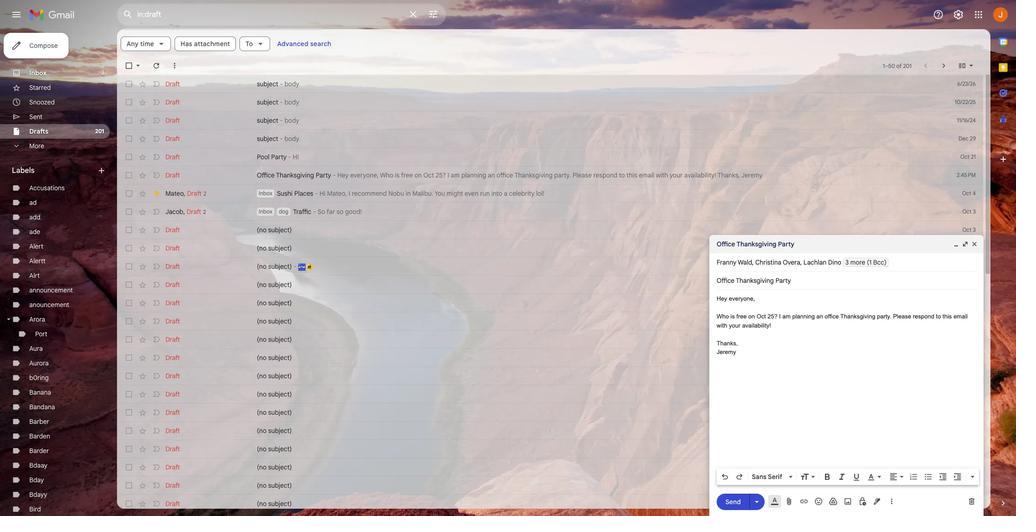 Task type: locate. For each thing, give the bounding box(es) containing it.
15 row from the top
[[117, 331, 983, 349]]

14 for 14th (no subject) link from the top of the page
[[971, 483, 976, 490]]

bday link
[[29, 477, 44, 485]]

planning
[[461, 171, 486, 180], [792, 314, 815, 320]]

5 (no from the top
[[257, 299, 267, 308]]

main menu image
[[11, 9, 22, 20]]

ade link
[[29, 228, 40, 236]]

2 inside jacob , draft 2
[[203, 209, 206, 216]]

14 (no subject) from the top
[[257, 464, 292, 472]]

(no for 8th (no subject) link from the top of the page
[[257, 372, 267, 381]]

0 vertical spatial party.
[[554, 171, 571, 180]]

banana
[[29, 389, 51, 397]]

sent link
[[29, 113, 42, 121]]

insert emoji ‪(⌘⇧2)‬ image
[[814, 498, 823, 507]]

thanksgiving up wald
[[736, 240, 776, 249]]

1 vertical spatial party
[[316, 171, 331, 180]]

1 sep 14 from the top
[[960, 318, 976, 325]]

(no subject) for seventh (no subject) link
[[257, 354, 292, 362]]

this inside row
[[627, 171, 637, 180]]

insert signature image
[[873, 498, 882, 507]]

please inside who is free on oct 25? i am planning an office thanksgiving party. please respond to this email with your availability!
[[893, 314, 911, 320]]

2 (no subject) from the top
[[257, 245, 292, 253]]

office for office thanksgiving party - hey everyone, who is free on oct 25? i am planning an office thanksgiving party. please respond to this email with your availability! thanks, jeremy
[[257, 171, 275, 180]]

everyone, down wald
[[729, 296, 755, 303]]

hi left mateo,
[[320, 190, 325, 198]]

1 vertical spatial free
[[736, 314, 747, 320]]

wald
[[738, 259, 752, 267]]

subject - body
[[257, 80, 299, 88], [257, 98, 299, 106], [257, 117, 299, 125], [257, 135, 299, 143]]

subject)
[[268, 226, 292, 234], [268, 245, 292, 253], [268, 263, 292, 271], [268, 281, 292, 289], [268, 299, 292, 308], [268, 318, 292, 326], [268, 336, 292, 344], [268, 354, 292, 362], [268, 372, 292, 381], [268, 391, 292, 399], [268, 409, 292, 417], [268, 427, 292, 436], [268, 446, 292, 454], [268, 464, 292, 472], [268, 482, 292, 490], [268, 500, 292, 509]]

announcement link
[[29, 287, 73, 295]]

1 vertical spatial with
[[717, 322, 727, 329]]

thanksgiving down subject field
[[840, 314, 875, 320]]

1 horizontal spatial is
[[731, 314, 735, 320]]

undo ‪(⌘z)‬ image
[[720, 473, 729, 482]]

toggle split pane mode image
[[958, 61, 967, 70]]

subject - body for 6/23/26
[[257, 80, 299, 88]]

11 (no subject) from the top
[[257, 409, 292, 417]]

to
[[619, 171, 625, 180], [936, 314, 941, 320]]

an inside who is free on oct 25? i am planning an office thanksgiving party. please respond to this email with your availability!
[[816, 314, 823, 320]]

1 vertical spatial email
[[953, 314, 968, 320]]

0 horizontal spatial office
[[257, 171, 275, 180]]

2 vertical spatial i
[[779, 314, 781, 320]]

am inside row
[[451, 171, 460, 180]]

0 vertical spatial inbox
[[29, 69, 47, 77]]

11/16/24
[[957, 117, 976, 124]]

body
[[284, 80, 299, 88], [284, 98, 299, 106], [284, 117, 299, 125], [284, 135, 299, 143]]

15 (no subject) from the top
[[257, 482, 292, 490]]

oct 3 up the pop out "image"
[[962, 227, 976, 234]]

is inside who is free on oct 25? i am planning an office thanksgiving party. please respond to this email with your availability!
[[731, 314, 735, 320]]

am
[[451, 171, 460, 180], [782, 314, 791, 320]]

11 (no subject) link from the top
[[257, 427, 933, 436]]

office inside dialog
[[717, 240, 735, 249]]

1 horizontal spatial this
[[943, 314, 952, 320]]

is down hey everyone,
[[731, 314, 735, 320]]

2 up jacob , draft 2
[[203, 190, 206, 197]]

Search mail text field
[[137, 10, 402, 19]]

everyone, inside row
[[350, 171, 379, 180]]

3 (no from the top
[[257, 263, 267, 271]]

10 (no subject) from the top
[[257, 391, 292, 399]]

2 vertical spatial oct 3
[[962, 245, 976, 252]]

10 (no from the top
[[257, 391, 267, 399]]

1 horizontal spatial free
[[736, 314, 747, 320]]

1 horizontal spatial hi
[[320, 190, 325, 198]]

sep 14 for 3rd (no subject) link from the bottom
[[960, 464, 976, 471]]

0 vertical spatial party
[[271, 153, 287, 161]]

oct right minimize icon
[[962, 245, 971, 252]]

1 vertical spatial respond
[[913, 314, 934, 320]]

2 for jacob
[[203, 209, 206, 216]]

3
[[101, 69, 104, 76], [973, 208, 976, 215], [973, 227, 976, 234], [973, 245, 976, 252], [845, 259, 849, 267]]

thanks, inside message body text box
[[717, 340, 738, 347]]

0 horizontal spatial office
[[497, 171, 513, 180]]

11 subject) from the top
[[268, 409, 292, 417]]

25?
[[436, 171, 446, 180], [768, 314, 777, 320]]

an up the into
[[488, 171, 495, 180]]

0 horizontal spatial everyone,
[[350, 171, 379, 180]]

oct 3 right minimize icon
[[962, 245, 976, 252]]

barden
[[29, 433, 50, 441]]

7 subject) from the top
[[268, 336, 292, 344]]

10 subject) from the top
[[268, 391, 292, 399]]

who up the nobu
[[380, 171, 393, 180]]

2 down mateo , draft 2
[[203, 209, 206, 216]]

2 oct 3 from the top
[[962, 227, 976, 234]]

is up the nobu
[[395, 171, 400, 180]]

9 (no from the top
[[257, 372, 267, 381]]

1 vertical spatial everyone,
[[729, 296, 755, 303]]

is
[[395, 171, 400, 180], [731, 314, 735, 320]]

a
[[504, 190, 507, 198]]

0 horizontal spatial is
[[395, 171, 400, 180]]

oct 3 for ninth row from the top
[[962, 227, 976, 234]]

8 subject) from the top
[[268, 354, 292, 362]]

more formatting options image
[[968, 473, 977, 482]]

3 cell from the top
[[950, 299, 983, 308]]

0 vertical spatial who
[[380, 171, 393, 180]]

1 vertical spatial am
[[782, 314, 791, 320]]

1 vertical spatial an
[[816, 314, 823, 320]]

4 subject) from the top
[[268, 281, 292, 289]]

16 subject) from the top
[[268, 500, 292, 509]]

1 horizontal spatial office
[[825, 314, 839, 320]]

1 vertical spatial on
[[748, 314, 755, 320]]

search mail image
[[120, 6, 136, 23]]

6 (no subject) link from the top
[[257, 335, 933, 345]]

13 (no from the top
[[257, 446, 267, 454]]

subject) for fourth (no subject) link from the bottom of the page
[[268, 446, 292, 454]]

4 subject - body from the top
[[257, 135, 299, 143]]

19 row from the top
[[117, 404, 983, 422]]

1 vertical spatial hey
[[717, 296, 727, 303]]

0 vertical spatial your
[[670, 171, 683, 180]]

7 row from the top
[[117, 185, 983, 203]]

alertt
[[29, 257, 46, 266]]

party inside the office thanksgiving party dialog
[[778, 240, 794, 249]]

inbox left dog
[[259, 208, 272, 215]]

office inside row
[[497, 171, 513, 180]]

, down mateo , draft 2
[[183, 208, 185, 216]]

25? inside who is free on oct 25? i am planning an office thanksgiving party. please respond to this email with your availability!
[[768, 314, 777, 320]]

2 subject) from the top
[[268, 245, 292, 253]]

subject) for ninth (no subject) link from the top
[[268, 391, 292, 399]]

0 horizontal spatial this
[[627, 171, 637, 180]]

6 (no subject) from the top
[[257, 318, 292, 326]]

9 subject) from the top
[[268, 372, 292, 381]]

0 vertical spatial with
[[656, 171, 668, 180]]

free up in
[[401, 171, 413, 180]]

bird
[[29, 506, 41, 514]]

0 horizontal spatial planning
[[461, 171, 486, 180]]

email inside row
[[639, 171, 654, 180]]

12 subject) from the top
[[268, 427, 292, 436]]

cell
[[950, 262, 983, 271], [950, 281, 983, 290], [950, 299, 983, 308], [950, 335, 983, 345], [950, 354, 983, 363], [950, 372, 983, 381], [950, 390, 983, 399], [950, 409, 983, 418], [950, 427, 983, 436], [950, 445, 983, 454]]

barden link
[[29, 433, 50, 441]]

6 (no from the top
[[257, 318, 267, 326]]

6/23/26
[[957, 80, 976, 87]]

5 subject) from the top
[[268, 299, 292, 308]]

(1
[[867, 259, 872, 267]]

office
[[257, 171, 275, 180], [717, 240, 735, 249]]

subject) for 3rd (no subject) link
[[268, 281, 292, 289]]

dec
[[959, 135, 968, 142]]

any time
[[127, 40, 154, 48]]

7 cell from the top
[[950, 390, 983, 399]]

(no for 10th (no subject) link from the top
[[257, 409, 267, 417]]

0 vertical spatial thanks,
[[718, 171, 740, 180]]

4 14 from the top
[[971, 501, 976, 508]]

support image
[[933, 9, 944, 20]]

6 cell from the top
[[950, 372, 983, 381]]

0 horizontal spatial an
[[488, 171, 495, 180]]

toggle confidential mode image
[[858, 498, 867, 507]]

party up mateo,
[[316, 171, 331, 180]]

2 vertical spatial party
[[778, 240, 794, 249]]

1 horizontal spatial please
[[893, 314, 911, 320]]

this
[[627, 171, 637, 180], [943, 314, 952, 320]]

you
[[435, 190, 445, 198]]

oct down hey everyone,
[[757, 314, 766, 320]]

sep 14 for 14th (no subject) link from the top of the page
[[960, 483, 976, 490]]

1 vertical spatial 201
[[95, 128, 104, 135]]

thanksgiving
[[276, 171, 314, 180], [515, 171, 553, 180], [736, 240, 776, 249], [840, 314, 875, 320]]

jacob
[[165, 208, 183, 216]]

8 (no subject) from the top
[[257, 354, 292, 362]]

1 horizontal spatial email
[[953, 314, 968, 320]]

party. inside who is free on oct 25? i am planning an office thanksgiving party. please respond to this email with your availability!
[[877, 314, 891, 320]]

cell for 10th (no subject) link from the top
[[950, 409, 983, 418]]

nobu
[[388, 190, 404, 198]]

5 cell from the top
[[950, 354, 983, 363]]

1 subject - body from the top
[[257, 80, 299, 88]]

0 horizontal spatial please
[[573, 171, 592, 180]]

1 vertical spatial thanks,
[[717, 340, 738, 347]]

1 vertical spatial party.
[[877, 314, 891, 320]]

port
[[35, 330, 47, 339]]

hey down franny
[[717, 296, 727, 303]]

16 (no from the top
[[257, 500, 267, 509]]

3 subject - body from the top
[[257, 117, 299, 125]]

please
[[573, 171, 592, 180], [893, 314, 911, 320]]

bandana
[[29, 404, 55, 412]]

(no subject) for 14th (no subject) link from the bottom of the page
[[257, 245, 292, 253]]

redo ‪(⌘y)‬ image
[[735, 473, 744, 482]]

6 row from the top
[[117, 166, 983, 185]]

1 horizontal spatial to
[[936, 314, 941, 320]]

0 horizontal spatial i
[[349, 190, 350, 198]]

discard draft ‪(⌘⇧d)‬ image
[[967, 498, 976, 507]]

(no for fourth (no subject) link from the bottom of the page
[[257, 446, 267, 454]]

free inside row
[[401, 171, 413, 180]]

0 vertical spatial jeremy
[[741, 171, 763, 180]]

sep for second row from the bottom
[[960, 483, 969, 490]]

body for 6/23/26
[[284, 80, 299, 88]]

subject
[[257, 80, 278, 88], [257, 98, 278, 106], [257, 117, 278, 125], [257, 135, 278, 143]]

sep 14
[[960, 318, 976, 325], [960, 464, 976, 471], [960, 483, 976, 490], [960, 501, 976, 508]]

0 vertical spatial to
[[619, 171, 625, 180]]

1 horizontal spatial your
[[729, 322, 740, 329]]

subject) for 14th (no subject) link from the top of the page
[[268, 482, 292, 490]]

🏧 image
[[298, 264, 306, 271]]

15 subject) from the top
[[268, 482, 292, 490]]

2 horizontal spatial party
[[778, 240, 794, 249]]

18 row from the top
[[117, 386, 983, 404]]

your inside row
[[670, 171, 683, 180]]

2 cell from the top
[[950, 281, 983, 290]]

subject - body for 11/16/24
[[257, 117, 299, 125]]

subject) for first (no subject) link from the bottom of the page
[[268, 500, 292, 509]]

inbox inside inbox sushi places - hi mateo, i recommend nobu in malibu. you might even run into a celebrity lol!
[[259, 190, 272, 197]]

inbox left sushi
[[259, 190, 272, 197]]

dino
[[828, 259, 841, 267]]

1 vertical spatial 25?
[[768, 314, 777, 320]]

1 cell from the top
[[950, 262, 983, 271]]

0 vertical spatial hi
[[293, 153, 299, 161]]

0 horizontal spatial am
[[451, 171, 460, 180]]

any
[[127, 40, 139, 48]]

office for office thanksgiving party
[[717, 240, 735, 249]]

0 vertical spatial i
[[448, 171, 449, 180]]

4 (no from the top
[[257, 281, 267, 289]]

an down subject field
[[816, 314, 823, 320]]

0 horizontal spatial jeremy
[[717, 349, 736, 356]]

1 vertical spatial who
[[717, 314, 729, 320]]

on down hey everyone,
[[748, 314, 755, 320]]

0 horizontal spatial availability!
[[684, 171, 716, 180]]

0 vertical spatial everyone,
[[350, 171, 379, 180]]

3 inside labels navigation
[[101, 69, 104, 76]]

2 inside mateo , draft 2
[[203, 190, 206, 197]]

attachment
[[194, 40, 230, 48]]

None search field
[[117, 4, 446, 26]]

0 vertical spatial availability!
[[684, 171, 716, 180]]

0 vertical spatial respond
[[593, 171, 617, 180]]

jeremy inside row
[[741, 171, 763, 180]]

1 vertical spatial your
[[729, 322, 740, 329]]

0 horizontal spatial email
[[639, 171, 654, 180]]

4 (no subject) link from the top
[[257, 299, 933, 308]]

oct 4
[[962, 190, 976, 197]]

aura
[[29, 345, 43, 353]]

starred link
[[29, 84, 51, 92]]

1 horizontal spatial am
[[782, 314, 791, 320]]

free down hey everyone,
[[736, 314, 747, 320]]

main content
[[117, 29, 990, 517]]

i inside who is free on oct 25? i am planning an office thanksgiving party. please respond to this email with your availability!
[[779, 314, 781, 320]]

0 horizontal spatial 201
[[95, 128, 104, 135]]

20 row from the top
[[117, 422, 983, 441]]

who
[[380, 171, 393, 180], [717, 314, 729, 320]]

cell for 6th (no subject) link from the top
[[950, 335, 983, 345]]

201 inside labels navigation
[[95, 128, 104, 135]]

(no subject) for first (no subject) link from the bottom of the page
[[257, 500, 292, 509]]

16 (no subject) from the top
[[257, 500, 292, 509]]

0 horizontal spatial respond
[[593, 171, 617, 180]]

office up a
[[497, 171, 513, 180]]

with
[[656, 171, 668, 180], [717, 322, 727, 329]]

8 (no from the top
[[257, 354, 267, 362]]

1 vertical spatial hi
[[320, 190, 325, 198]]

subject) for 14th (no subject) link from the bottom of the page
[[268, 245, 292, 253]]

12 (no subject) from the top
[[257, 427, 292, 436]]

1 50 of 201
[[883, 62, 912, 69]]

2 sep 14 from the top
[[960, 464, 976, 471]]

inbox link
[[29, 69, 47, 77]]

4 cell from the top
[[950, 335, 983, 345]]

thanksgiving up lol!
[[515, 171, 553, 180]]

tab list
[[990, 29, 1016, 484]]

0 vertical spatial this
[[627, 171, 637, 180]]

office down subject field
[[825, 314, 839, 320]]

send
[[725, 498, 741, 507]]

0 horizontal spatial who
[[380, 171, 393, 180]]

everyone, inside message body text box
[[729, 296, 755, 303]]

(no for 1st (no subject) link from the top
[[257, 226, 267, 234]]

0 vertical spatial on
[[415, 171, 422, 180]]

1 (no from the top
[[257, 226, 267, 234]]

13 (no subject) from the top
[[257, 446, 292, 454]]

advanced
[[277, 40, 308, 48]]

(no for 5th (no subject) link from the bottom
[[257, 427, 267, 436]]

(no for fourth (no subject) link
[[257, 299, 267, 308]]

1 horizontal spatial party
[[316, 171, 331, 180]]

15 (no from the top
[[257, 482, 267, 490]]

4 body from the top
[[284, 135, 299, 143]]

oct
[[960, 154, 970, 160], [423, 171, 434, 180], [962, 190, 971, 197], [962, 208, 971, 215], [962, 227, 971, 234], [962, 245, 971, 252], [757, 314, 766, 320]]

on up malibu.
[[415, 171, 422, 180]]

0 horizontal spatial 25?
[[436, 171, 446, 180]]

office
[[497, 171, 513, 180], [825, 314, 839, 320]]

4 row from the top
[[117, 130, 983, 148]]

snoozed link
[[29, 98, 55, 106]]

8 row from the top
[[117, 203, 983, 221]]

1 vertical spatial please
[[893, 314, 911, 320]]

1 vertical spatial to
[[936, 314, 941, 320]]

Subject field
[[717, 277, 976, 286]]

1 horizontal spatial jeremy
[[741, 171, 763, 180]]

everyone, up 'recommend'
[[350, 171, 379, 180]]

3 (no subject) from the top
[[257, 263, 292, 271]]

party up overa
[[778, 240, 794, 249]]

0 horizontal spatial party.
[[554, 171, 571, 180]]

1 horizontal spatial planning
[[792, 314, 815, 320]]

None checkbox
[[124, 80, 133, 89], [124, 98, 133, 107], [124, 189, 133, 198], [124, 208, 133, 217], [124, 299, 133, 308], [124, 390, 133, 399], [124, 409, 133, 418], [124, 427, 133, 436], [124, 445, 133, 454], [124, 500, 133, 509], [124, 80, 133, 89], [124, 98, 133, 107], [124, 189, 133, 198], [124, 208, 133, 217], [124, 299, 133, 308], [124, 390, 133, 399], [124, 409, 133, 418], [124, 427, 133, 436], [124, 445, 133, 454], [124, 500, 133, 509]]

1 horizontal spatial with
[[717, 322, 727, 329]]

office thanksgiving party
[[717, 240, 794, 249]]

0 vertical spatial please
[[573, 171, 592, 180]]

with inside who is free on oct 25? i am planning an office thanksgiving party. please respond to this email with your availability!
[[717, 322, 727, 329]]

who down hey everyone,
[[717, 314, 729, 320]]

1 horizontal spatial respond
[[913, 314, 934, 320]]

who is free on oct 25? i am planning an office thanksgiving party. please respond to this email with your availability!
[[717, 314, 968, 329]]

compose
[[29, 42, 58, 50]]

inbox up starred
[[29, 69, 47, 77]]

12 (no from the top
[[257, 427, 267, 436]]

subject for dec 29
[[257, 135, 278, 143]]

0 horizontal spatial to
[[619, 171, 625, 180]]

1 horizontal spatial availability!
[[742, 322, 771, 329]]

oct 3 down oct 4
[[962, 208, 976, 215]]

1 vertical spatial oct 3
[[962, 227, 976, 234]]

indent more ‪(⌘])‬ image
[[953, 473, 962, 482]]

1 14 from the top
[[971, 318, 976, 325]]

jeremy inside thanks, jeremy
[[717, 349, 736, 356]]

1 vertical spatial this
[[943, 314, 952, 320]]

office inside row
[[257, 171, 275, 180]]

9 cell from the top
[[950, 427, 983, 436]]

None checkbox
[[124, 61, 133, 70], [124, 116, 133, 125], [124, 134, 133, 144], [124, 153, 133, 162], [124, 171, 133, 180], [124, 226, 133, 235], [124, 244, 133, 253], [124, 262, 133, 271], [124, 281, 133, 290], [124, 317, 133, 326], [124, 335, 133, 345], [124, 354, 133, 363], [124, 372, 133, 381], [124, 463, 133, 473], [124, 482, 133, 491], [124, 61, 133, 70], [124, 116, 133, 125], [124, 134, 133, 144], [124, 153, 133, 162], [124, 171, 133, 180], [124, 226, 133, 235], [124, 244, 133, 253], [124, 262, 133, 271], [124, 281, 133, 290], [124, 317, 133, 326], [124, 335, 133, 345], [124, 354, 133, 363], [124, 372, 133, 381], [124, 463, 133, 473], [124, 482, 133, 491]]

to
[[246, 40, 253, 48]]

3 sep 14 from the top
[[960, 483, 976, 490]]

1 body from the top
[[284, 80, 299, 88]]

1 2 from the top
[[203, 190, 206, 197]]

draft
[[165, 80, 180, 88], [165, 98, 180, 106], [165, 117, 180, 125], [165, 135, 180, 143], [165, 153, 180, 161], [165, 171, 180, 180], [187, 189, 202, 198], [187, 208, 201, 216], [165, 226, 180, 234], [165, 245, 180, 253], [165, 263, 180, 271], [165, 281, 180, 289], [165, 299, 180, 308], [165, 318, 180, 326], [165, 336, 180, 344], [165, 354, 180, 362], [165, 372, 180, 381], [165, 391, 180, 399], [165, 409, 180, 417], [165, 427, 180, 436], [165, 446, 180, 454], [165, 464, 180, 472], [165, 482, 180, 490], [165, 500, 180, 509]]

3 sep from the top
[[960, 483, 969, 490]]

accusations link
[[29, 184, 65, 192]]

announcement
[[29, 287, 73, 295]]

1 vertical spatial inbox
[[259, 190, 272, 197]]

2 row from the top
[[117, 93, 983, 112]]

1 horizontal spatial on
[[748, 314, 755, 320]]

1 vertical spatial planning
[[792, 314, 815, 320]]

office down pool
[[257, 171, 275, 180]]

hi
[[293, 153, 299, 161], [320, 190, 325, 198]]

201
[[903, 62, 912, 69], [95, 128, 104, 135]]

underline ‪(⌘u)‬ image
[[852, 474, 861, 483]]

jacob , draft 2
[[165, 208, 206, 216]]

0 vertical spatial oct 3
[[962, 208, 976, 215]]

(no for 6th (no subject) link from the top
[[257, 336, 267, 344]]

cell for seventh (no subject) link
[[950, 354, 983, 363]]

,
[[184, 189, 185, 198], [183, 208, 185, 216], [752, 259, 754, 267], [800, 259, 802, 267]]

party right pool
[[271, 153, 287, 161]]

so
[[337, 208, 343, 216]]

2:45 pm
[[957, 172, 976, 179]]

2 2 from the top
[[203, 209, 206, 216]]

1 horizontal spatial hey
[[717, 296, 727, 303]]

compose button
[[4, 33, 69, 59]]

planning inside who is free on oct 25? i am planning an office thanksgiving party. please respond to this email with your availability!
[[792, 314, 815, 320]]

14 (no from the top
[[257, 464, 267, 472]]

16 row from the top
[[117, 349, 983, 367]]

0 vertical spatial am
[[451, 171, 460, 180]]

(no subject)
[[257, 226, 292, 234], [257, 245, 292, 253], [257, 263, 292, 271], [257, 281, 292, 289], [257, 299, 292, 308], [257, 318, 292, 326], [257, 336, 292, 344], [257, 354, 292, 362], [257, 372, 292, 381], [257, 391, 292, 399], [257, 409, 292, 417], [257, 427, 292, 436], [257, 446, 292, 454], [257, 464, 292, 472], [257, 482, 292, 490], [257, 500, 292, 509]]

office inside who is free on oct 25? i am planning an office thanksgiving party. please respond to this email with your availability!
[[825, 314, 839, 320]]

2 sep from the top
[[960, 464, 969, 471]]

subject for 10/22/25
[[257, 98, 278, 106]]

in
[[406, 190, 411, 198]]

2
[[203, 190, 206, 197], [203, 209, 206, 216]]

(no for 14th (no subject) link from the top of the page
[[257, 482, 267, 490]]

8 cell from the top
[[950, 409, 983, 418]]

3 subject from the top
[[257, 117, 278, 125]]

hi right pool
[[293, 153, 299, 161]]

7 (no from the top
[[257, 336, 267, 344]]

attach files image
[[785, 498, 794, 507]]

(no subject) for 5th (no subject) link from the bottom
[[257, 427, 292, 436]]

0 horizontal spatial your
[[670, 171, 683, 180]]

0 vertical spatial office
[[497, 171, 513, 180]]

(no subject) link
[[257, 226, 933, 235], [257, 244, 933, 253], [257, 281, 933, 290], [257, 299, 933, 308], [257, 317, 933, 326], [257, 335, 933, 345], [257, 354, 933, 363], [257, 372, 933, 381], [257, 390, 933, 399], [257, 409, 933, 418], [257, 427, 933, 436], [257, 445, 933, 454], [257, 463, 933, 473], [257, 482, 933, 491], [257, 500, 933, 509]]

1 subject) from the top
[[268, 226, 292, 234]]

subject - body for 10/22/25
[[257, 98, 299, 106]]

5 (no subject) from the top
[[257, 299, 292, 308]]

, left lachlan
[[800, 259, 802, 267]]

3 (no subject) link from the top
[[257, 281, 933, 290]]

7 (no subject) from the top
[[257, 336, 292, 344]]

1 vertical spatial 2
[[203, 209, 206, 216]]

(no subject) for 3rd (no subject) link from the bottom
[[257, 464, 292, 472]]

(no subject) for 11th (no subject) link from the bottom of the page
[[257, 318, 292, 326]]

oct 3 for row containing jacob
[[962, 208, 976, 215]]

jeremy
[[741, 171, 763, 180], [717, 349, 736, 356]]

subject) for 5th (no subject) link from the bottom
[[268, 427, 292, 436]]

1 horizontal spatial i
[[448, 171, 449, 180]]

0 vertical spatial free
[[401, 171, 413, 180]]

1 vertical spatial office
[[717, 240, 735, 249]]

1 vertical spatial i
[[349, 190, 350, 198]]

22 row from the top
[[117, 459, 983, 477]]

2 subject - body from the top
[[257, 98, 299, 106]]

(no subject) for 3rd (no subject) link
[[257, 281, 292, 289]]

inbox inside labels navigation
[[29, 69, 47, 77]]

row
[[117, 75, 983, 93], [117, 93, 983, 112], [117, 112, 983, 130], [117, 130, 983, 148], [117, 148, 983, 166], [117, 166, 983, 185], [117, 185, 983, 203], [117, 203, 983, 221], [117, 221, 983, 239], [117, 239, 983, 258], [117, 258, 983, 276], [117, 276, 983, 294], [117, 294, 983, 313], [117, 313, 983, 331], [117, 331, 983, 349], [117, 349, 983, 367], [117, 367, 983, 386], [117, 386, 983, 404], [117, 404, 983, 422], [117, 422, 983, 441], [117, 441, 983, 459], [117, 459, 983, 477], [117, 477, 983, 495], [117, 495, 983, 514]]

close image
[[971, 241, 978, 248]]

3 14 from the top
[[971, 483, 976, 490]]

hey up mateo,
[[337, 171, 349, 180]]

1 vertical spatial availability!
[[742, 322, 771, 329]]

1 vertical spatial office
[[825, 314, 839, 320]]

office up franny
[[717, 240, 735, 249]]

1 horizontal spatial 25?
[[768, 314, 777, 320]]

on
[[415, 171, 422, 180], [748, 314, 755, 320]]

thanksgiving up places
[[276, 171, 314, 180]]

1 oct 3 from the top
[[962, 208, 976, 215]]

refresh image
[[152, 61, 161, 70]]

celebrity
[[509, 190, 534, 198]]

1 subject from the top
[[257, 80, 278, 88]]



Task type: describe. For each thing, give the bounding box(es) containing it.
your inside who is free on oct 25? i am planning an office thanksgiving party. please respond to this email with your availability!
[[729, 322, 740, 329]]

subject for 6/23/26
[[257, 80, 278, 88]]

sent
[[29, 113, 42, 121]]

(no for seventh (no subject) link
[[257, 354, 267, 362]]

advanced search
[[277, 40, 331, 48]]

5 row from the top
[[117, 148, 983, 166]]

0 vertical spatial 25?
[[436, 171, 446, 180]]

subject) for 3rd (no subject) link from the bottom
[[268, 464, 292, 472]]

arora link
[[29, 316, 45, 324]]

cell for ninth (no subject) link from the top
[[950, 390, 983, 399]]

29
[[970, 135, 976, 142]]

i for with
[[779, 314, 781, 320]]

7 (no subject) link from the top
[[257, 354, 933, 363]]

alrt link
[[29, 272, 40, 280]]

settings image
[[953, 9, 964, 20]]

banana link
[[29, 389, 51, 397]]

mateo , draft 2
[[165, 189, 206, 198]]

9 (no subject) link from the top
[[257, 390, 933, 399]]

1
[[883, 62, 885, 69]]

starred
[[29, 84, 51, 92]]

0 vertical spatial 201
[[903, 62, 912, 69]]

4 sep from the top
[[960, 501, 969, 508]]

dog
[[279, 208, 288, 215]]

bandana link
[[29, 404, 55, 412]]

4
[[973, 190, 976, 197]]

(no for 3rd (no subject) link
[[257, 281, 267, 289]]

cell for 5th (no subject) link from the bottom
[[950, 427, 983, 436]]

indent less ‪(⌘[)‬ image
[[938, 473, 947, 482]]

0 horizontal spatial with
[[656, 171, 668, 180]]

search
[[310, 40, 331, 48]]

gmail image
[[29, 5, 79, 24]]

so
[[318, 208, 325, 216]]

more
[[850, 259, 865, 267]]

email inside who is free on oct 25? i am planning an office thanksgiving party. please respond to this email with your availability!
[[953, 314, 968, 320]]

9 row from the top
[[117, 221, 983, 239]]

pool
[[257, 153, 269, 161]]

main content containing any time
[[117, 29, 990, 517]]

respond inside who is free on oct 25? i am planning an office thanksgiving party. please respond to this email with your availability!
[[913, 314, 934, 320]]

barder link
[[29, 447, 49, 456]]

bdayy
[[29, 491, 47, 500]]

on inside who is free on oct 25? i am planning an office thanksgiving party. please respond to this email with your availability!
[[748, 314, 755, 320]]

more button
[[0, 139, 110, 154]]

barber
[[29, 418, 49, 426]]

oct left 4
[[962, 190, 971, 197]]

body for 10/22/25
[[284, 98, 299, 106]]

14 for 3rd (no subject) link from the bottom
[[971, 464, 976, 471]]

(no for first (no subject) link from the bottom of the page
[[257, 500, 267, 509]]

party for office thanksgiving party - hey everyone, who is free on oct 25? i am planning an office thanksgiving party. please respond to this email with your availability! thanks, jeremy
[[316, 171, 331, 180]]

subject for 11/16/24
[[257, 117, 278, 125]]

24 row from the top
[[117, 495, 983, 514]]

subject) for seventh (no subject) link
[[268, 354, 292, 362]]

labels heading
[[12, 166, 97, 176]]

oct inside who is free on oct 25? i am planning an office thanksgiving party. please respond to this email with your availability!
[[757, 314, 766, 320]]

who inside row
[[380, 171, 393, 180]]

3 row from the top
[[117, 112, 983, 130]]

thanks, jeremy
[[717, 340, 738, 356]]

has
[[181, 40, 192, 48]]

into
[[491, 190, 502, 198]]

body for dec 29
[[284, 135, 299, 143]]

, up jacob , draft 2
[[184, 189, 185, 198]]

(no subject) for 6th (no subject) link from the top
[[257, 336, 292, 344]]

might
[[447, 190, 463, 198]]

labels
[[12, 166, 35, 176]]

respond inside row
[[593, 171, 617, 180]]

cell for fourth (no subject) link from the bottom of the page
[[950, 445, 983, 454]]

malibu.
[[412, 190, 433, 198]]

older image
[[939, 61, 948, 70]]

ade
[[29, 228, 40, 236]]

subject) for 10th (no subject) link from the top
[[268, 409, 292, 417]]

(no for ninth (no subject) link from the top
[[257, 391, 267, 399]]

3 for 15th row from the bottom
[[973, 245, 976, 252]]

far
[[327, 208, 335, 216]]

0 vertical spatial hey
[[337, 171, 349, 180]]

2 for mateo
[[203, 190, 206, 197]]

aurora link
[[29, 360, 49, 368]]

formatting options toolbar
[[717, 469, 979, 486]]

free inside who is free on oct 25? i am planning an office thanksgiving party. please respond to this email with your availability!
[[736, 314, 747, 320]]

oct 3 for 15th row from the bottom
[[962, 245, 976, 252]]

sushi
[[277, 190, 293, 198]]

(no subject) for ninth (no subject) link from the top
[[257, 391, 292, 399]]

2 vertical spatial inbox
[[259, 208, 272, 215]]

insert files using drive image
[[829, 498, 838, 507]]

alrt
[[29, 272, 40, 280]]

b0ring
[[29, 374, 49, 383]]

more image
[[170, 61, 179, 70]]

lachlan
[[804, 259, 826, 267]]

3 for row containing jacob
[[973, 208, 976, 215]]

i for lol!
[[349, 190, 350, 198]]

1 (no subject) link from the top
[[257, 226, 933, 235]]

Message Body text field
[[717, 295, 976, 467]]

body for 11/16/24
[[284, 117, 299, 125]]

insert link ‪(⌘k)‬ image
[[799, 498, 809, 507]]

barder
[[29, 447, 49, 456]]

(no subject) for 8th (no subject) link from the top of the page
[[257, 372, 292, 381]]

10 row from the top
[[117, 239, 983, 258]]

bold ‪(⌘b)‬ image
[[823, 473, 832, 482]]

more send options image
[[752, 498, 761, 507]]

14 for 11th (no subject) link from the bottom of the page
[[971, 318, 976, 325]]

good!
[[345, 208, 362, 216]]

send button
[[717, 494, 750, 511]]

cell for 8th (no subject) link from the top of the page
[[950, 372, 983, 381]]

advanced search options image
[[424, 5, 442, 23]]

14 (no subject) link from the top
[[257, 482, 933, 491]]

3 subject) from the top
[[268, 263, 292, 271]]

subject) for 1st (no subject) link from the top
[[268, 226, 292, 234]]

sep 14 for 11th (no subject) link from the bottom of the page
[[960, 318, 976, 325]]

(no subject) for 10th (no subject) link from the top
[[257, 409, 292, 417]]

accusations
[[29, 184, 65, 192]]

0 horizontal spatial party
[[271, 153, 287, 161]]

pop out image
[[962, 241, 969, 248]]

0 vertical spatial an
[[488, 171, 495, 180]]

(no subject) for fourth (no subject) link from the bottom of the page
[[257, 446, 292, 454]]

0 vertical spatial planning
[[461, 171, 486, 180]]

insert photo image
[[843, 498, 852, 507]]

thanksgiving inside who is free on oct 25? i am planning an office thanksgiving party. please respond to this email with your availability!
[[840, 314, 875, 320]]

drafts
[[29, 128, 49, 136]]

10 (no subject) link from the top
[[257, 409, 933, 418]]

12 (no subject) link from the top
[[257, 445, 933, 454]]

(no subject) for 1st (no subject) link from the top
[[257, 226, 292, 234]]

more options image
[[889, 498, 894, 507]]

13 row from the top
[[117, 294, 983, 313]]

alert
[[29, 243, 43, 251]]

row containing jacob
[[117, 203, 983, 221]]

availability! inside who is free on oct 25? i am planning an office thanksgiving party. please respond to this email with your availability!
[[742, 322, 771, 329]]

1 row from the top
[[117, 75, 983, 93]]

pool party - hi
[[257, 153, 299, 161]]

21 row from the top
[[117, 441, 983, 459]]

0 horizontal spatial on
[[415, 171, 422, 180]]

anouncement link
[[29, 301, 69, 309]]

serif
[[768, 474, 782, 482]]

office thanksgiving party dialog
[[709, 235, 984, 517]]

hey inside message body text box
[[717, 296, 727, 303]]

barber link
[[29, 418, 49, 426]]

numbered list ‪(⌘⇧7)‬ image
[[909, 473, 918, 482]]

alert link
[[29, 243, 43, 251]]

5 (no subject) link from the top
[[257, 317, 933, 326]]

who inside who is free on oct 25? i am planning an office thanksgiving party. please respond to this email with your availability!
[[717, 314, 729, 320]]

this inside who is free on oct 25? i am planning an office thanksgiving party. please respond to this email with your availability!
[[943, 314, 952, 320]]

minimize image
[[952, 241, 960, 248]]

aura link
[[29, 345, 43, 353]]

bird link
[[29, 506, 41, 514]]

availability! inside row
[[684, 171, 716, 180]]

has attachment button
[[175, 37, 236, 51]]

4 sep 14 from the top
[[960, 501, 976, 508]]

subject) for fourth (no subject) link
[[268, 299, 292, 308]]

office thanksgiving party - hey everyone, who is free on oct 25? i am planning an office thanksgiving party. please respond to this email with your availability! thanks, jeremy
[[257, 171, 763, 180]]

bdaay
[[29, 462, 47, 470]]

14 row from the top
[[117, 313, 983, 331]]

alertt link
[[29, 257, 46, 266]]

mateo
[[165, 189, 184, 198]]

snoozed
[[29, 98, 55, 106]]

has attachment
[[181, 40, 230, 48]]

subject) for 8th (no subject) link from the top of the page
[[268, 372, 292, 381]]

cell for fourth (no subject) link
[[950, 299, 983, 308]]

23 row from the top
[[117, 477, 983, 495]]

(no for 14th (no subject) link from the bottom of the page
[[257, 245, 267, 253]]

sep for 14th row
[[960, 318, 969, 325]]

15 (no subject) link from the top
[[257, 500, 933, 509]]

cell for 3rd (no subject) link
[[950, 281, 983, 290]]

bday
[[29, 477, 44, 485]]

oct left the 21
[[960, 154, 970, 160]]

17 row from the top
[[117, 367, 983, 386]]

2 (no subject) link from the top
[[257, 244, 933, 253]]

ad link
[[29, 199, 37, 207]]

subject - body for dec 29
[[257, 135, 299, 143]]

oct down oct 4
[[962, 208, 971, 215]]

0 vertical spatial is
[[395, 171, 400, 180]]

anouncement
[[29, 301, 69, 309]]

run
[[480, 190, 490, 198]]

oct up malibu.
[[423, 171, 434, 180]]

time
[[140, 40, 154, 48]]

bdayy link
[[29, 491, 47, 500]]

to inside row
[[619, 171, 625, 180]]

inbox sushi places - hi mateo, i recommend nobu in malibu. you might even run into a celebrity lol!
[[259, 190, 544, 198]]

port link
[[35, 330, 47, 339]]

bulleted list ‪(⌘⇧8)‬ image
[[924, 473, 933, 482]]

8 (no subject) link from the top
[[257, 372, 933, 381]]

party for office thanksgiving party
[[778, 240, 794, 249]]

sans serif
[[752, 474, 782, 482]]

, left christina
[[752, 259, 754, 267]]

(no for 11th (no subject) link from the bottom of the page
[[257, 318, 267, 326]]

12 row from the top
[[117, 276, 983, 294]]

franny
[[717, 259, 736, 267]]

am inside who is free on oct 25? i am planning an office thanksgiving party. please respond to this email with your availability!
[[782, 314, 791, 320]]

(no subject) for fourth (no subject) link
[[257, 299, 292, 308]]

add link
[[29, 213, 40, 222]]

🚸 image
[[306, 264, 313, 271]]

subject) for 6th (no subject) link from the top
[[268, 336, 292, 344]]

11 row from the top
[[117, 258, 983, 276]]

traffic - so far so good!
[[293, 208, 362, 216]]

oct 21
[[960, 154, 976, 160]]

thanks, inside row
[[718, 171, 740, 180]]

row containing mateo
[[117, 185, 983, 203]]

to inside who is free on oct 25? i am planning an office thanksgiving party. please respond to this email with your availability!
[[936, 314, 941, 320]]

ad
[[29, 199, 37, 207]]

subject) for 11th (no subject) link from the bottom of the page
[[268, 318, 292, 326]]

(no for 3rd (no subject) link from the bottom
[[257, 464, 267, 472]]

sep for 22th row from the top of the page
[[960, 464, 969, 471]]

add
[[29, 213, 40, 222]]

oct up the pop out "image"
[[962, 227, 971, 234]]

b0ring link
[[29, 374, 49, 383]]

sans serif option
[[750, 473, 787, 482]]

21
[[971, 154, 976, 160]]

3 for ninth row from the top
[[973, 227, 976, 234]]

labels navigation
[[0, 29, 117, 517]]

13 (no subject) link from the top
[[257, 463, 933, 473]]

italic ‪(⌘i)‬ image
[[837, 473, 846, 482]]

3 inside the office thanksgiving party dialog
[[845, 259, 849, 267]]

christina
[[755, 259, 781, 267]]

(no subject) for 14th (no subject) link from the top of the page
[[257, 482, 292, 490]]

clear search image
[[404, 5, 422, 23]]

party. inside row
[[554, 171, 571, 180]]

even
[[465, 190, 478, 198]]

franny wald , christina overa , lachlan dino 3 more (1 bcc)
[[717, 259, 887, 267]]

50
[[888, 62, 895, 69]]

dec 29
[[959, 135, 976, 142]]



Task type: vqa. For each thing, say whether or not it's contained in the screenshot.
'3' in the Labels navigation
yes



